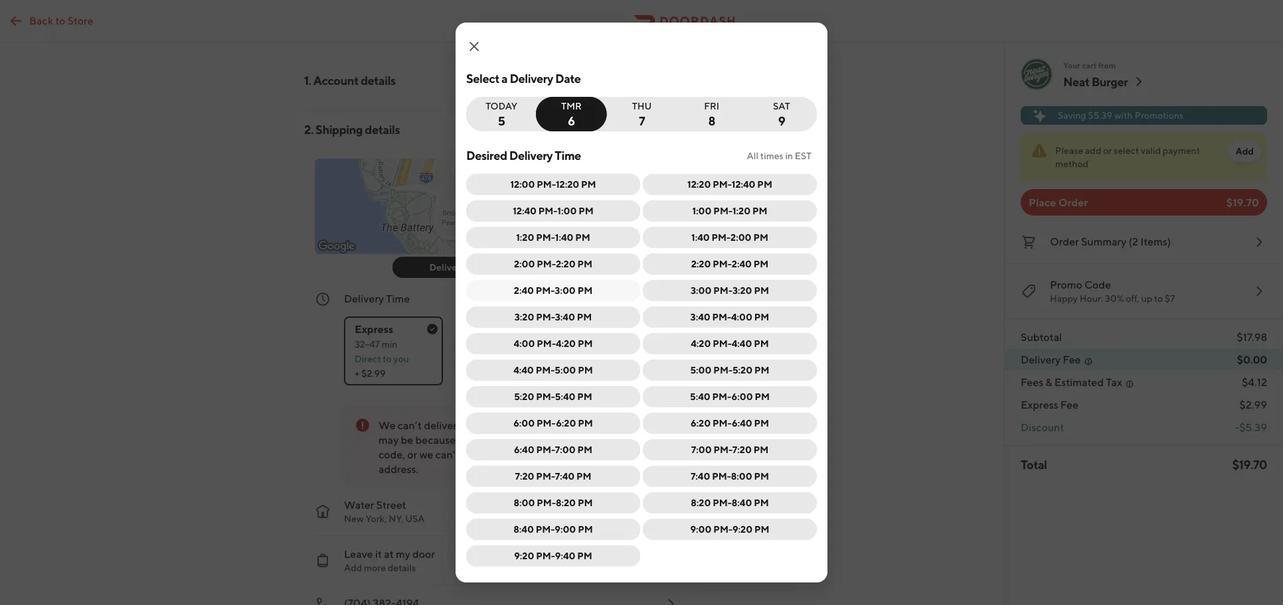 Task type: vqa. For each thing, say whether or not it's contained in the screenshot.
saving
yes



Task type: describe. For each thing, give the bounding box(es) containing it.
5
[[498, 114, 505, 128]]

pm for 6:40 pm-7:00 pm
[[578, 445, 593, 456]]

8:20 inside option
[[691, 498, 711, 509]]

pm- for 3:40
[[536, 312, 555, 323]]

with
[[1115, 110, 1133, 121]]

pm for 7:00 pm-7:20 pm
[[754, 445, 769, 456]]

select
[[1114, 145, 1139, 156]]

saving
[[1058, 110, 1087, 121]]

pm for 1:40 pm-2:00 pm
[[754, 232, 769, 243]]

-
[[1235, 422, 1240, 434]]

pm- for 9:00
[[536, 525, 555, 535]]

date
[[555, 71, 581, 85]]

0 vertical spatial fee
[[1063, 354, 1081, 366]]

8:40 inside option
[[732, 498, 752, 509]]

schedule for later
[[574, 323, 661, 336]]

12:40 inside option
[[513, 206, 537, 217]]

12:00 pm-12:20 pm
[[510, 179, 596, 190]]

30%
[[1105, 293, 1124, 304]]

pm for 12:00 pm-12:20 pm
[[581, 179, 596, 190]]

place order
[[1029, 196, 1088, 209]]

4:20 pm-4:40 pm
[[691, 338, 769, 349]]

a right select
[[502, 71, 508, 85]]

1:00 inside option
[[693, 206, 712, 217]]

add button
[[1228, 141, 1262, 162]]

for inside the we can't deliver to this address. this may be because you entered a city, zip code, or we can't find a match for the address.
[[523, 449, 537, 461]]

9:00 pm-9:20 pm
[[691, 525, 770, 535]]

est
[[795, 150, 812, 161]]

pm- for 4:00
[[713, 312, 732, 323]]

pm for 8:20 pm-8:40 pm
[[754, 498, 769, 509]]

9:40
[[555, 551, 576, 562]]

pm for 4:40 pm-5:00 pm
[[578, 365, 593, 376]]

7:20 inside option
[[733, 445, 752, 456]]

express fee
[[1021, 399, 1079, 412]]

1:00 inside option
[[558, 206, 577, 217]]

32–47 for 32–47 min direct to you + $2.99
[[355, 339, 380, 350]]

3:20 inside 3:00 pm-3:20 pm radio
[[733, 285, 752, 296]]

8:40 pm-9:00 pm
[[514, 525, 593, 535]]

choose
[[574, 339, 607, 350]]

7:40 pm-8:00 pm
[[691, 471, 769, 482]]

min for 32–47 min
[[672, 293, 690, 305]]

6:40 inside option
[[514, 445, 535, 456]]

5:40 inside the "5:40 pm-6:00 pm" option
[[690, 392, 711, 403]]

you inside the we can't deliver to this address. this may be because you entered a city, zip code, or we can't find a match for the address.
[[458, 434, 476, 447]]

promo
[[1050, 279, 1083, 291]]

we can't deliver to this address. this may be because you entered a city, zip code, or we can't find a match for the address.
[[379, 420, 562, 476]]

close image
[[466, 39, 482, 54]]

pm- for 2:20
[[537, 259, 556, 270]]

pm for 5:40 pm-6:00 pm
[[755, 392, 770, 403]]

pm- for 1:20
[[714, 206, 733, 217]]

2 1:40 from the left
[[692, 232, 710, 243]]

all times in est
[[747, 150, 812, 161]]

for inside option group
[[623, 323, 637, 336]]

pm- for 1:00
[[539, 206, 558, 217]]

5:20 inside 5:00 pm-5:20 pm option
[[733, 365, 753, 376]]

-$5.39
[[1235, 422, 1268, 434]]

4:00 inside radio
[[514, 338, 535, 349]]

4:00 inside option
[[731, 312, 753, 323]]

zip
[[547, 434, 562, 447]]

match
[[491, 449, 521, 461]]

9:20 inside option
[[733, 525, 753, 535]]

$5.39 for -
[[1240, 422, 1268, 434]]

8:00 inside radio
[[514, 498, 535, 509]]

pm for 9:20 pm-9:40 pm
[[577, 551, 592, 562]]

find
[[462, 449, 481, 461]]

6:00 PM-6:20 PM radio
[[466, 413, 640, 434]]

7:20 pm-7:40 pm
[[515, 471, 592, 482]]

york,
[[366, 514, 387, 525]]

order summary (2 items)
[[1050, 236, 1171, 248]]

ben.nelson1980@gmail.com
[[564, 74, 700, 87]]

5:40 PM-6:00 PM radio
[[643, 387, 817, 408]]

pm- for 3:00
[[536, 285, 555, 296]]

pm for 7:20 pm-7:40 pm
[[577, 471, 592, 482]]

1 horizontal spatial 2:40
[[732, 259, 752, 270]]

12:20 inside radio
[[688, 179, 711, 190]]

pm- for 4:20
[[537, 338, 556, 349]]

the
[[539, 449, 555, 461]]

add inside "leave it at my door add more details"
[[344, 563, 362, 574]]

$7
[[1165, 293, 1176, 304]]

to inside button
[[55, 14, 65, 27]]

8
[[709, 114, 715, 128]]

fees
[[1021, 376, 1044, 389]]

1 vertical spatial time
[[386, 293, 410, 305]]

promo code happy hour: 30% off, up to $7
[[1050, 279, 1176, 304]]

pm- for 2:00
[[712, 232, 731, 243]]

Delivery radio
[[393, 257, 502, 278]]

tmr
[[561, 101, 582, 112]]

1:20 PM-1:40 PM radio
[[466, 227, 640, 248]]

0 vertical spatial $19.70
[[1227, 196, 1260, 209]]

fri 8
[[704, 101, 720, 128]]

pm for 8:00 pm-8:20 pm
[[578, 498, 593, 509]]

5:00 inside radio
[[555, 365, 576, 376]]

edit address button
[[575, 415, 644, 436]]

be
[[401, 434, 413, 447]]

9:00 inside radio
[[555, 525, 576, 535]]

it
[[375, 548, 382, 561]]

6:40 PM-7:00 PM radio
[[466, 440, 640, 461]]

8:20 pm-8:40 pm
[[691, 498, 769, 509]]

1:20 inside radio
[[516, 232, 534, 243]]

Pickup radio
[[494, 257, 612, 278]]

back to store
[[29, 14, 93, 27]]

2:40 PM-3:00 PM radio
[[466, 280, 640, 302]]

store
[[67, 14, 93, 27]]

street
[[376, 499, 406, 512]]

pm- for 8:00
[[712, 471, 731, 482]]

pm for 2:00 pm-2:20 pm
[[578, 259, 593, 270]]

12:40 inside radio
[[732, 179, 756, 190]]

pm- for 8:20
[[537, 498, 556, 509]]

today
[[486, 101, 518, 112]]

4:00 PM-4:20 PM radio
[[466, 334, 640, 355]]

4:20 inside option
[[691, 338, 711, 349]]

subtotal
[[1021, 331, 1062, 344]]

desired
[[466, 148, 507, 162]]

1 1:40 from the left
[[555, 232, 574, 243]]

details for 1. account details
[[361, 73, 396, 87]]

0 horizontal spatial can't
[[398, 420, 422, 432]]

(2
[[1129, 236, 1139, 248]]

pm for 12:40 pm-1:00 pm
[[579, 206, 594, 217]]

option group containing express
[[344, 306, 690, 386]]

city,
[[526, 434, 545, 447]]

later
[[639, 323, 661, 336]]

9:20 pm-9:40 pm
[[514, 551, 592, 562]]

sat
[[773, 101, 790, 112]]

or inside the we can't deliver to this address. this may be because you entered a city, zip code, or we can't find a match for the address.
[[407, 449, 417, 461]]

pm for 5:20 pm-5:40 pm
[[578, 392, 593, 403]]

9:00 inside option
[[691, 525, 712, 535]]

pm- for 7:40
[[536, 471, 555, 482]]

saving $5.39 with promotions button
[[1021, 106, 1268, 125]]

1:00 pm-1:20 pm
[[693, 206, 768, 217]]

1 vertical spatial $2.99
[[1240, 399, 1268, 412]]

6:00 pm-6:20 pm
[[514, 418, 593, 429]]

37–52 min
[[464, 339, 507, 350]]

6:20 inside radio
[[691, 418, 711, 429]]

+
[[355, 368, 360, 379]]

status containing please add or select valid payment method
[[1021, 133, 1268, 181]]

3:40 PM-4:00 PM radio
[[643, 307, 817, 328]]

select
[[466, 71, 500, 85]]

order summary (2 items) button
[[1021, 232, 1268, 253]]

pm- for 3:20
[[714, 285, 733, 296]]

pm for 9:00 pm-9:20 pm
[[755, 525, 770, 535]]

1:20 inside option
[[733, 206, 751, 217]]

5:20 PM-5:40 PM radio
[[466, 387, 640, 408]]

4:40 PM-5:00 PM radio
[[466, 360, 640, 381]]

pm for 4:20 pm-4:40 pm
[[754, 338, 769, 349]]

8:40 PM-9:00 PM radio
[[466, 520, 640, 541]]

standard
[[464, 323, 510, 336]]

from
[[1099, 60, 1116, 70]]

9
[[778, 114, 785, 128]]

tmr 6
[[561, 101, 582, 128]]

1 horizontal spatial time
[[555, 148, 581, 162]]

12:00
[[510, 179, 535, 190]]

2. shipping
[[304, 122, 363, 137]]

we
[[420, 449, 434, 461]]

12:40 pm-1:00 pm
[[513, 206, 594, 217]]

at
[[384, 548, 394, 561]]

6
[[568, 114, 575, 128]]

3:20 inside "3:20 pm-3:40 pm" option
[[515, 312, 534, 323]]

water street new york,  ny,  usa
[[344, 499, 425, 525]]

1:40 PM-2:00 PM radio
[[643, 227, 817, 248]]

$17.98
[[1237, 331, 1268, 344]]

6:00 inside radio
[[514, 418, 535, 429]]

6:40 pm-7:00 pm
[[514, 445, 593, 456]]

express for express fee
[[1021, 399, 1059, 412]]

0 horizontal spatial 2:40
[[514, 285, 534, 296]]

please
[[1056, 145, 1084, 156]]

leave
[[344, 548, 373, 561]]

add
[[1086, 145, 1102, 156]]

8:00 PM-8:20 PM radio
[[466, 493, 640, 514]]

new
[[344, 514, 364, 525]]

4:20 PM-4:40 PM radio
[[643, 334, 817, 355]]

summary
[[1081, 236, 1127, 248]]

1 vertical spatial fee
[[1061, 399, 1079, 412]]

7:40 inside option
[[691, 471, 710, 482]]

5:20 pm-5:40 pm
[[514, 392, 593, 403]]

today 5
[[486, 101, 518, 128]]

this
[[533, 420, 553, 432]]

pm- for 8:40
[[713, 498, 732, 509]]

32–47 for 32–47 min
[[641, 293, 670, 305]]

2 7:00 from the left
[[691, 445, 712, 456]]

valid
[[1141, 145, 1161, 156]]

min for 37–52 min
[[491, 339, 507, 350]]

pickup
[[542, 262, 572, 273]]

2:00 inside radio
[[731, 232, 752, 243]]

code
[[1085, 279, 1112, 291]]

5:00 PM-5:20 PM radio
[[643, 360, 817, 381]]



Task type: locate. For each thing, give the bounding box(es) containing it.
6:40 down the "5:40 pm-6:00 pm" option
[[732, 418, 752, 429]]

5:40 down 4:40 pm-5:00 pm radio
[[555, 392, 576, 403]]

1 horizontal spatial 5:20
[[733, 365, 753, 376]]

12:00 PM-12:20 PM radio
[[466, 174, 640, 195]]

9:20 down 8:40 pm-9:00 pm radio
[[514, 551, 534, 562]]

4:00 right 37–52 min on the left bottom
[[514, 338, 535, 349]]

1 horizontal spatial add
[[1236, 146, 1254, 157]]

6:00 down 5:00 pm-5:20 pm option
[[732, 392, 753, 403]]

None radio
[[466, 97, 545, 132], [536, 97, 607, 132], [599, 97, 677, 132], [344, 317, 443, 386], [454, 317, 553, 386], [563, 317, 688, 386], [466, 97, 545, 132], [536, 97, 607, 132], [599, 97, 677, 132], [344, 317, 443, 386], [454, 317, 553, 386], [563, 317, 688, 386]]

1 9:00 from the left
[[555, 525, 576, 535]]

1 horizontal spatial 4:40
[[732, 338, 752, 349]]

1 horizontal spatial 32–47
[[641, 293, 670, 305]]

payment
[[1163, 145, 1201, 156]]

pm- for 7:20
[[714, 445, 733, 456]]

1:20
[[733, 206, 751, 217], [516, 232, 534, 243]]

cart
[[1082, 60, 1097, 70]]

0 horizontal spatial 5:00
[[555, 365, 576, 376]]

0 vertical spatial 3:20
[[733, 285, 752, 296]]

time up 12:00 pm-12:20 pm in the left top of the page
[[555, 148, 581, 162]]

1 vertical spatial 6:00
[[514, 418, 535, 429]]

2:00 inside 'option'
[[514, 259, 535, 270]]

2:20 down '1:20 pm-1:40 pm' radio
[[556, 259, 576, 270]]

fee down fees & estimated
[[1061, 399, 1079, 412]]

2 1:00 from the left
[[693, 206, 712, 217]]

6:40 inside radio
[[732, 418, 752, 429]]

2:00 pm-2:20 pm
[[514, 259, 593, 270]]

for down city,
[[523, 449, 537, 461]]

off,
[[1126, 293, 1140, 304]]

7:40 PM-8:00 PM radio
[[643, 466, 817, 488]]

pm- inside 4:00 pm-4:20 pm radio
[[537, 338, 556, 349]]

you right direct
[[393, 354, 409, 365]]

0 vertical spatial 7:20
[[733, 445, 752, 456]]

6:20 pm-6:40 pm
[[691, 418, 769, 429]]

0 vertical spatial 1:20
[[733, 206, 751, 217]]

8:00 pm-8:20 pm
[[514, 498, 593, 509]]

1 horizontal spatial 8:20
[[691, 498, 711, 509]]

1 vertical spatial 6:40
[[514, 445, 535, 456]]

to inside the we can't deliver to this address. this may be because you entered a city, zip code, or we can't find a match for the address.
[[459, 420, 469, 432]]

we can't deliver to this address. this may be because you entered a city, zip code, or we can't find a match for the address. status
[[344, 407, 650, 488]]

8:40 down 7:40 pm-8:00 pm option
[[732, 498, 752, 509]]

7:40 down 6:40 pm-7:00 pm option
[[555, 471, 575, 482]]

1 horizontal spatial 3:20
[[733, 285, 752, 296]]

12:20 PM-12:40 PM radio
[[643, 174, 817, 195]]

0 horizontal spatial 2:00
[[514, 259, 535, 270]]

1 horizontal spatial or
[[1104, 145, 1112, 156]]

pm- for 6:20
[[537, 418, 556, 429]]

1 vertical spatial 8:00
[[514, 498, 535, 509]]

day picker option group
[[466, 97, 817, 132]]

edit
[[583, 420, 601, 431]]

7:20 PM-7:40 PM radio
[[466, 466, 640, 488]]

7:20 down 6:20 pm-6:40 pm radio
[[733, 445, 752, 456]]

3:00 right 32–47 min
[[691, 285, 712, 296]]

pm- for 7:00
[[536, 445, 555, 456]]

up
[[1142, 293, 1153, 304]]

2 3:40 from the left
[[691, 312, 711, 323]]

pm- inside 7:40 pm-8:00 pm option
[[712, 471, 731, 482]]

0 horizontal spatial 12:20
[[556, 179, 579, 190]]

3:40 down 2:40 pm-3:00 pm radio
[[555, 312, 575, 323]]

pm for 4:00 pm-4:20 pm
[[578, 338, 593, 349]]

0 horizontal spatial 3:20
[[515, 312, 534, 323]]

3:40 inside option
[[691, 312, 711, 323]]

pm- inside 5:00 pm-5:20 pm option
[[714, 365, 733, 376]]

schedule for later option group
[[466, 174, 817, 573]]

1 horizontal spatial 3:40
[[691, 312, 711, 323]]

pm- inside '1:20 pm-1:40 pm' radio
[[536, 232, 555, 243]]

7
[[639, 114, 645, 128]]

order left summary
[[1050, 236, 1079, 248]]

express up direct
[[355, 323, 393, 336]]

3:00 down pickup
[[555, 285, 576, 296]]

1 12:20 from the left
[[556, 179, 579, 190]]

pm- for 2:40
[[713, 259, 732, 270]]

0 vertical spatial 32–47
[[641, 293, 670, 305]]

0 horizontal spatial 8:20
[[556, 498, 576, 509]]

32–47 min
[[641, 293, 690, 305]]

time
[[555, 148, 581, 162], [386, 293, 410, 305]]

details right 1. account
[[361, 73, 396, 87]]

0 horizontal spatial 4:40
[[514, 365, 534, 376]]

2 5:00 from the left
[[691, 365, 712, 376]]

pm- inside the "5:40 pm-6:00 pm" option
[[713, 392, 732, 403]]

pm inside radio
[[754, 418, 769, 429]]

0 vertical spatial 8:00
[[731, 471, 753, 482]]

1 horizontal spatial $5.39
[[1240, 422, 1268, 434]]

pm for 6:00 pm-6:20 pm
[[578, 418, 593, 429]]

2 7:40 from the left
[[691, 471, 710, 482]]

sat 9
[[773, 101, 790, 128]]

3:00 PM-3:20 PM radio
[[643, 280, 817, 302]]

3:20 down 2:20 pm-2:40 pm radio
[[733, 285, 752, 296]]

5:00
[[555, 365, 576, 376], [691, 365, 712, 376]]

delivery or pickup selector option group
[[393, 257, 612, 278]]

$5.39 left 'with'
[[1088, 110, 1113, 121]]

1 7:40 from the left
[[555, 471, 575, 482]]

pm for 5:00 pm-5:20 pm
[[755, 365, 770, 376]]

1 vertical spatial 2:00
[[514, 259, 535, 270]]

8:40 inside radio
[[514, 525, 534, 535]]

7:00 right the at the left of page
[[555, 445, 576, 456]]

1 horizontal spatial can't
[[436, 449, 460, 461]]

option group
[[344, 306, 690, 386]]

2:20 down 1:40 pm-2:00 pm radio
[[691, 259, 711, 270]]

for
[[623, 323, 637, 336], [523, 449, 537, 461]]

0 horizontal spatial 6:00
[[514, 418, 535, 429]]

details inside "leave it at my door add more details"
[[388, 563, 416, 574]]

estimated
[[1055, 376, 1104, 389]]

time
[[615, 339, 634, 350]]

schedule
[[574, 323, 620, 336]]

can't down the because
[[436, 449, 460, 461]]

1 5:40 from the left
[[555, 392, 576, 403]]

$19.70 down the add button
[[1227, 196, 1260, 209]]

3:20
[[733, 285, 752, 296], [515, 312, 534, 323]]

pm
[[581, 179, 596, 190], [758, 179, 773, 190], [579, 206, 594, 217], [753, 206, 768, 217], [575, 232, 590, 243], [754, 232, 769, 243], [578, 259, 593, 270], [754, 259, 769, 270], [578, 285, 593, 296], [754, 285, 769, 296], [577, 312, 592, 323], [755, 312, 770, 323], [578, 338, 593, 349], [754, 338, 769, 349], [578, 365, 593, 376], [755, 365, 770, 376], [578, 392, 593, 403], [755, 392, 770, 403], [578, 418, 593, 429], [754, 418, 769, 429], [578, 445, 593, 456], [754, 445, 769, 456], [577, 471, 592, 482], [754, 471, 769, 482], [578, 498, 593, 509], [754, 498, 769, 509], [578, 525, 593, 535], [755, 525, 770, 535], [577, 551, 592, 562]]

2 4:20 from the left
[[691, 338, 711, 349]]

0 horizontal spatial 3:40
[[555, 312, 575, 323]]

happy
[[1050, 293, 1078, 304]]

in
[[786, 150, 793, 161]]

8:40 down 8:00 pm-8:20 pm radio
[[514, 525, 534, 535]]

pm- inside 8:00 pm-8:20 pm radio
[[537, 498, 556, 509]]

to left $7
[[1155, 293, 1163, 304]]

$5.39
[[1088, 110, 1113, 121], [1240, 422, 1268, 434]]

1 vertical spatial 7:20
[[515, 471, 534, 482]]

pm for 3:20 pm-3:40 pm
[[577, 312, 592, 323]]

$5.39 inside button
[[1088, 110, 1113, 121]]

8:00 down 7:20 pm-7:40 pm radio in the bottom left of the page
[[514, 498, 535, 509]]

0 horizontal spatial express
[[355, 323, 393, 336]]

2 12:20 from the left
[[688, 179, 711, 190]]

min for 32–47 min direct to you + $2.99
[[382, 339, 398, 350]]

min
[[672, 293, 690, 305], [382, 339, 398, 350], [491, 339, 507, 350]]

3:00
[[555, 285, 576, 296], [691, 285, 712, 296]]

pm- inside 6:20 pm-6:40 pm radio
[[713, 418, 732, 429]]

2:20
[[556, 259, 576, 270], [691, 259, 711, 270]]

pm for 8:40 pm-9:00 pm
[[578, 525, 593, 535]]

8:00 inside option
[[731, 471, 753, 482]]

1 horizontal spatial 8:40
[[732, 498, 752, 509]]

0 horizontal spatial or
[[407, 449, 417, 461]]

0 horizontal spatial 5:20
[[514, 392, 534, 403]]

to inside promo code happy hour: 30% off, up to $7
[[1155, 293, 1163, 304]]

$19.70 down -$5.39
[[1233, 458, 1268, 472]]

0 vertical spatial time
[[555, 148, 581, 162]]

9:00 up 9:40
[[555, 525, 576, 535]]

0 vertical spatial order
[[1059, 196, 1088, 209]]

delivery
[[510, 71, 553, 85], [509, 148, 553, 162], [429, 262, 465, 273], [344, 293, 384, 305], [1021, 354, 1061, 366]]

code,
[[379, 449, 405, 461]]

8:20 down 7:40 pm-8:00 pm option
[[691, 498, 711, 509]]

8:00 down 7:00 pm-7:20 pm option
[[731, 471, 753, 482]]

7:00 PM-7:20 PM radio
[[643, 440, 817, 461]]

$2.99 inside 32–47 min direct to you + $2.99
[[362, 368, 386, 379]]

usa
[[405, 514, 425, 525]]

pm- inside 12:40 pm-1:00 pm option
[[539, 206, 558, 217]]

1 2:20 from the left
[[556, 259, 576, 270]]

1:40
[[555, 232, 574, 243], [692, 232, 710, 243]]

pm for 1:20 pm-1:40 pm
[[575, 232, 590, 243]]

address. down code,
[[379, 463, 419, 476]]

4:20 down 3:40 pm-4:00 pm option
[[691, 338, 711, 349]]

1 horizontal spatial 4:20
[[691, 338, 711, 349]]

0 vertical spatial 2:40
[[732, 259, 752, 270]]

$2.99 down direct
[[362, 368, 386, 379]]

1:00 down 12:00 pm-12:20 pm option
[[558, 206, 577, 217]]

you
[[393, 354, 409, 365], [458, 434, 476, 447]]

2:40 down 1:40 pm-2:00 pm radio
[[732, 259, 752, 270]]

pm- for 6:40
[[713, 418, 732, 429]]

times
[[761, 150, 784, 161]]

2:00 left pickup
[[514, 259, 535, 270]]

12:20 up 1:00 pm-1:20 pm
[[688, 179, 711, 190]]

0 vertical spatial 4:40
[[732, 338, 752, 349]]

1 vertical spatial add
[[344, 563, 362, 574]]

3:20 down 2:40 pm-3:00 pm radio
[[515, 312, 534, 323]]

pm- inside the 9:00 pm-9:20 pm option
[[714, 525, 733, 535]]

1 vertical spatial for
[[523, 449, 537, 461]]

min left 3:00 pm-3:20 pm
[[672, 293, 690, 305]]

1 vertical spatial 12:40
[[513, 206, 537, 217]]

pm- for 9:20
[[714, 525, 733, 535]]

fee up estimated
[[1063, 354, 1081, 366]]

5:20 inside 5:20 pm-5:40 pm radio
[[514, 392, 534, 403]]

time down delivery option
[[386, 293, 410, 305]]

pm for 3:40 pm-4:00 pm
[[755, 312, 770, 323]]

pm- inside 4:40 pm-5:00 pm radio
[[536, 365, 555, 376]]

12:20 inside option
[[556, 179, 579, 190]]

5:40 down 5:00 pm-5:20 pm option
[[690, 392, 711, 403]]

1:20 pm-1:40 pm
[[516, 232, 590, 243]]

please add or select valid payment method
[[1056, 145, 1201, 169]]

7:20 inside radio
[[515, 471, 534, 482]]

2:20 inside radio
[[691, 259, 711, 270]]

pm for 2:20 pm-2:40 pm
[[754, 259, 769, 270]]

2:00
[[731, 232, 752, 243], [514, 259, 535, 270]]

0 vertical spatial details
[[361, 73, 396, 87]]

you up find
[[458, 434, 476, 447]]

add right payment
[[1236, 146, 1254, 157]]

all
[[747, 150, 759, 161]]

1 6:20 from the left
[[556, 418, 576, 429]]

1 vertical spatial 5:20
[[514, 392, 534, 403]]

deliver
[[424, 420, 457, 432]]

1 vertical spatial can't
[[436, 449, 460, 461]]

express for express
[[355, 323, 393, 336]]

to right back
[[55, 14, 65, 27]]

pm- inside "3:20 pm-3:40 pm" option
[[536, 312, 555, 323]]

add down the leave
[[344, 563, 362, 574]]

3:20 PM-3:40 PM radio
[[466, 307, 640, 328]]

pm- inside 4:20 pm-4:40 pm option
[[713, 338, 732, 349]]

pm for 2:40 pm-3:00 pm
[[578, 285, 593, 296]]

1 horizontal spatial for
[[623, 323, 637, 336]]

a right find
[[483, 449, 489, 461]]

pm-
[[537, 179, 556, 190], [713, 179, 732, 190], [539, 206, 558, 217], [714, 206, 733, 217], [536, 232, 555, 243], [712, 232, 731, 243], [537, 259, 556, 270], [713, 259, 732, 270], [536, 285, 555, 296], [714, 285, 733, 296], [536, 312, 555, 323], [713, 312, 732, 323], [537, 338, 556, 349], [713, 338, 732, 349], [536, 365, 555, 376], [714, 365, 733, 376], [536, 392, 555, 403], [713, 392, 732, 403], [537, 418, 556, 429], [713, 418, 732, 429], [536, 445, 555, 456], [714, 445, 733, 456], [536, 471, 555, 482], [712, 471, 731, 482], [537, 498, 556, 509], [713, 498, 732, 509], [536, 525, 555, 535], [714, 525, 733, 535], [536, 551, 555, 562]]

2 8:20 from the left
[[691, 498, 711, 509]]

pm- for 1:40
[[536, 232, 555, 243]]

express up discount
[[1021, 399, 1059, 412]]

1 horizontal spatial 7:20
[[733, 445, 752, 456]]

$5.39 down $4.12 at the bottom right of page
[[1240, 422, 1268, 434]]

7:40 inside radio
[[555, 471, 575, 482]]

or right add
[[1104, 145, 1112, 156]]

1 vertical spatial 4:00
[[514, 338, 535, 349]]

status
[[1021, 133, 1268, 181]]

to inside 32–47 min direct to you + $2.99
[[383, 354, 392, 365]]

min inside 32–47 min direct to you + $2.99
[[382, 339, 398, 350]]

can't up 'be'
[[398, 420, 422, 432]]

delivery inside option
[[429, 262, 465, 273]]

8:20 down 7:20 pm-7:40 pm radio in the bottom left of the page
[[556, 498, 576, 509]]

1 vertical spatial order
[[1050, 236, 1079, 248]]

water
[[344, 499, 374, 512]]

5:40 inside 5:20 pm-5:40 pm radio
[[555, 392, 576, 403]]

1 vertical spatial details
[[365, 122, 400, 137]]

1 horizontal spatial 6:00
[[732, 392, 753, 403]]

3:40 inside option
[[555, 312, 575, 323]]

pm- inside 2:40 pm-3:00 pm radio
[[536, 285, 555, 296]]

4:40 pm-5:00 pm
[[514, 365, 593, 376]]

5:00 down 4:20 pm-4:40 pm option
[[691, 365, 712, 376]]

4:40 down 4:00 pm-4:20 pm radio
[[514, 365, 534, 376]]

2 vertical spatial details
[[388, 563, 416, 574]]

7:40 down 7:00 pm-7:20 pm option
[[691, 471, 710, 482]]

1 horizontal spatial 3:00
[[691, 285, 712, 296]]

1 horizontal spatial 9:00
[[691, 525, 712, 535]]

pm- inside 1:00 pm-1:20 pm option
[[714, 206, 733, 217]]

6:40
[[732, 418, 752, 429], [514, 445, 535, 456]]

pm for 7:40 pm-8:00 pm
[[754, 471, 769, 482]]

9:00 down 8:20 pm-8:40 pm option
[[691, 525, 712, 535]]

order right place
[[1059, 196, 1088, 209]]

2:40 down delivery or pickup selector option group
[[514, 285, 534, 296]]

0 horizontal spatial 4:20
[[556, 338, 576, 349]]

0 vertical spatial you
[[393, 354, 409, 365]]

pm- for 6:00
[[713, 392, 732, 403]]

1:20 up delivery or pickup selector option group
[[516, 232, 534, 243]]

1 horizontal spatial 7:00
[[691, 445, 712, 456]]

0 vertical spatial for
[[623, 323, 637, 336]]

12:40 down 12:00 at the left top
[[513, 206, 537, 217]]

0 horizontal spatial 8:00
[[514, 498, 535, 509]]

1 8:20 from the left
[[556, 498, 576, 509]]

0 horizontal spatial 5:40
[[555, 392, 576, 403]]

$2.99 down $4.12 at the bottom right of page
[[1240, 399, 1268, 412]]

0 horizontal spatial 8:40
[[514, 525, 534, 535]]

pm- inside 8:20 pm-8:40 pm option
[[713, 498, 732, 509]]

7:00 down 6:20 pm-6:40 pm radio
[[691, 445, 712, 456]]

4:00 down 3:00 pm-3:20 pm radio
[[731, 312, 753, 323]]

1 vertical spatial $5.39
[[1240, 422, 1268, 434]]

0 vertical spatial 6:00
[[732, 392, 753, 403]]

32–47 up direct
[[355, 339, 380, 350]]

method
[[1056, 158, 1089, 169]]

0 horizontal spatial 32–47
[[355, 339, 380, 350]]

32–47 inside 32–47 min direct to you + $2.99
[[355, 339, 380, 350]]

2 6:20 from the left
[[691, 418, 711, 429]]

1:00 down 12:20 pm-12:40 pm radio
[[693, 206, 712, 217]]

1 vertical spatial 4:40
[[514, 365, 534, 376]]

door
[[413, 548, 435, 561]]

2 3:00 from the left
[[691, 285, 712, 296]]

pm- inside 12:00 pm-12:20 pm option
[[537, 179, 556, 190]]

1 vertical spatial address.
[[379, 463, 419, 476]]

0 vertical spatial 8:40
[[732, 498, 752, 509]]

pm- inside 8:40 pm-9:00 pm radio
[[536, 525, 555, 535]]

4:40 inside radio
[[514, 365, 534, 376]]

4:00
[[731, 312, 753, 323], [514, 338, 535, 349]]

details right 2. shipping
[[365, 122, 400, 137]]

0 horizontal spatial for
[[523, 449, 537, 461]]

4:40 down 3:40 pm-4:00 pm option
[[732, 338, 752, 349]]

32–47 up later
[[641, 293, 670, 305]]

or
[[1104, 145, 1112, 156], [407, 449, 417, 461]]

you inside 32–47 min direct to you + $2.99
[[393, 354, 409, 365]]

pm for 6:20 pm-6:40 pm
[[754, 418, 769, 429]]

3:40 pm-4:00 pm
[[691, 312, 770, 323]]

your cart from
[[1064, 60, 1116, 70]]

4:20 down "3:20 pm-3:40 pm" option
[[556, 338, 576, 349]]

1 4:20 from the left
[[556, 338, 576, 349]]

burger
[[1092, 74, 1128, 89]]

min down standard
[[491, 339, 507, 350]]

pm- for 5:40
[[536, 392, 555, 403]]

1 horizontal spatial 1:00
[[693, 206, 712, 217]]

1 horizontal spatial 1:20
[[733, 206, 751, 217]]

order inside 'button'
[[1050, 236, 1079, 248]]

pm- inside 7:00 pm-7:20 pm option
[[714, 445, 733, 456]]

for up time
[[623, 323, 637, 336]]

0 horizontal spatial you
[[393, 354, 409, 365]]

choose a time
[[574, 339, 634, 350]]

add inside button
[[1236, 146, 1254, 157]]

2:20 PM-2:40 PM radio
[[643, 254, 817, 275]]

0 vertical spatial can't
[[398, 420, 422, 432]]

1 1:00 from the left
[[558, 206, 577, 217]]

pm- inside 2:00 pm-2:20 pm 'option'
[[537, 259, 556, 270]]

1 horizontal spatial 5:00
[[691, 365, 712, 376]]

2:00 PM-2:20 PM radio
[[466, 254, 640, 275]]

can't
[[398, 420, 422, 432], [436, 449, 460, 461]]

pm- inside 6:40 pm-7:00 pm option
[[536, 445, 555, 456]]

details
[[361, 73, 396, 87], [365, 122, 400, 137], [388, 563, 416, 574]]

6:00 up city,
[[514, 418, 535, 429]]

min down delivery time
[[382, 339, 398, 350]]

$5.39 for saving
[[1088, 110, 1113, 121]]

a left city,
[[518, 434, 524, 447]]

12:20 pm-12:40 pm
[[688, 179, 773, 190]]

or inside 'please add or select valid payment method'
[[1104, 145, 1112, 156]]

pm- inside 1:40 pm-2:00 pm radio
[[712, 232, 731, 243]]

pm- for 12:40
[[713, 179, 732, 190]]

details for 2. shipping details
[[365, 122, 400, 137]]

6:20 inside radio
[[556, 418, 576, 429]]

1 vertical spatial you
[[458, 434, 476, 447]]

your
[[1064, 60, 1081, 70]]

0 vertical spatial $2.99
[[362, 368, 386, 379]]

1 horizontal spatial 5:40
[[690, 392, 711, 403]]

1 5:00 from the left
[[555, 365, 576, 376]]

2:00 down 1:00 pm-1:20 pm option
[[731, 232, 752, 243]]

6:00 inside option
[[732, 392, 753, 403]]

hour:
[[1080, 293, 1103, 304]]

1 vertical spatial 8:40
[[514, 525, 534, 535]]

express inside option group
[[355, 323, 393, 336]]

9:00 PM-9:20 PM radio
[[643, 520, 817, 541]]

1:40 down 1:00 pm-1:20 pm option
[[692, 232, 710, 243]]

8:20 PM-8:40 PM radio
[[643, 493, 817, 514]]

6:40 left the at the left of page
[[514, 445, 535, 456]]

pm- inside 2:20 pm-2:40 pm radio
[[713, 259, 732, 270]]

0 vertical spatial address.
[[491, 420, 531, 432]]

2:20 inside 'option'
[[556, 259, 576, 270]]

to right direct
[[383, 354, 392, 365]]

6:20 down the "5:40 pm-6:00 pm" option
[[691, 418, 711, 429]]

0 vertical spatial add
[[1236, 146, 1254, 157]]

1:40 down 12:40 pm-1:00 pm option
[[555, 232, 574, 243]]

9:20 down 8:20 pm-8:40 pm option
[[733, 525, 753, 535]]

5:00 down 4:00 pm-4:20 pm radio
[[555, 365, 576, 376]]

pm- inside 3:40 pm-4:00 pm option
[[713, 312, 732, 323]]

3:40 down 3:00 pm-3:20 pm radio
[[691, 312, 711, 323]]

1 vertical spatial $19.70
[[1233, 458, 1268, 472]]

saving $5.39 with promotions
[[1058, 110, 1184, 121]]

pm for 3:00 pm-3:20 pm
[[754, 285, 769, 296]]

to left this
[[459, 420, 469, 432]]

4:20 inside radio
[[556, 338, 576, 349]]

4:40
[[732, 338, 752, 349], [514, 365, 534, 376]]

0 horizontal spatial 1:20
[[516, 232, 534, 243]]

a left time
[[608, 339, 613, 350]]

6:20 PM-6:40 PM radio
[[643, 413, 817, 434]]

1. account
[[304, 73, 359, 87]]

0 vertical spatial 2:00
[[731, 232, 752, 243]]

12:40 PM-1:00 PM radio
[[466, 201, 640, 222]]

2. shipping details
[[304, 122, 400, 137]]

None radio
[[677, 97, 747, 132], [747, 97, 817, 132], [677, 97, 747, 132], [747, 97, 817, 132]]

0 horizontal spatial add
[[344, 563, 362, 574]]

0 horizontal spatial 9:20
[[514, 551, 534, 562]]

1:20 down 12:20 pm-12:40 pm radio
[[733, 206, 751, 217]]

or left we
[[407, 449, 417, 461]]

1 7:00 from the left
[[555, 445, 576, 456]]

2 9:00 from the left
[[691, 525, 712, 535]]

pm- for 5:00
[[536, 365, 555, 376]]

0 horizontal spatial 7:20
[[515, 471, 534, 482]]

pm- inside 12:20 pm-12:40 pm radio
[[713, 179, 732, 190]]

1. account details
[[304, 73, 396, 87]]

5:20 down 4:20 pm-4:40 pm option
[[733, 365, 753, 376]]

1 horizontal spatial address.
[[491, 420, 531, 432]]

pm- inside "6:00 pm-6:20 pm" radio
[[537, 418, 556, 429]]

1 3:40 from the left
[[555, 312, 575, 323]]

1 horizontal spatial 12:20
[[688, 179, 711, 190]]

1 3:00 from the left
[[555, 285, 576, 296]]

12:40 up 1:00 pm-1:20 pm
[[732, 179, 756, 190]]

1 vertical spatial 3:20
[[515, 312, 534, 323]]

1 horizontal spatial 2:20
[[691, 259, 711, 270]]

pm- inside 3:00 pm-3:20 pm radio
[[714, 285, 733, 296]]

address. up entered
[[491, 420, 531, 432]]

5:00 inside option
[[691, 365, 712, 376]]

pm- for 9:40
[[536, 551, 555, 562]]

leave it at my door add more details
[[344, 548, 435, 574]]

6:20 up zip at the bottom left
[[556, 418, 576, 429]]

pm- inside 5:20 pm-5:40 pm radio
[[536, 392, 555, 403]]

0 horizontal spatial 7:00
[[555, 445, 576, 456]]

4:40 inside option
[[732, 338, 752, 349]]

pm inside 'option'
[[578, 259, 593, 270]]

pm for 12:20 pm-12:40 pm
[[758, 179, 773, 190]]

pm- inside 7:20 pm-7:40 pm radio
[[536, 471, 555, 482]]

1:00 PM-1:20 PM radio
[[643, 201, 817, 222]]

pm- for 5:20
[[714, 365, 733, 376]]

7:00 pm-7:20 pm
[[691, 445, 769, 456]]

1 vertical spatial 9:20
[[514, 551, 534, 562]]

1 horizontal spatial 4:00
[[731, 312, 753, 323]]

pm- for 12:20
[[537, 179, 556, 190]]

8:20 inside radio
[[556, 498, 576, 509]]

pm for 1:00 pm-1:20 pm
[[753, 206, 768, 217]]

2 2:20 from the left
[[691, 259, 711, 270]]

&
[[1046, 376, 1053, 389]]

3:40
[[555, 312, 575, 323], [691, 312, 711, 323]]

2 5:40 from the left
[[690, 392, 711, 403]]

9:20 PM-9:40 PM radio
[[466, 546, 640, 567]]

12:20 up 12:40 pm-1:00 pm
[[556, 179, 579, 190]]

neat
[[1064, 74, 1090, 89]]

pm- for 4:40
[[713, 338, 732, 349]]

1 horizontal spatial min
[[491, 339, 507, 350]]

a inside option group
[[608, 339, 613, 350]]

5:20 up this on the left of the page
[[514, 392, 534, 403]]

3:00 pm-3:20 pm
[[691, 285, 769, 296]]

0 vertical spatial or
[[1104, 145, 1112, 156]]

back
[[29, 14, 53, 27]]

because
[[416, 434, 456, 447]]

9:20 inside option
[[514, 551, 534, 562]]

pm- inside 9:20 pm-9:40 pm option
[[536, 551, 555, 562]]

details down my
[[388, 563, 416, 574]]

0 vertical spatial express
[[355, 323, 393, 336]]

7:20 down match
[[515, 471, 534, 482]]



